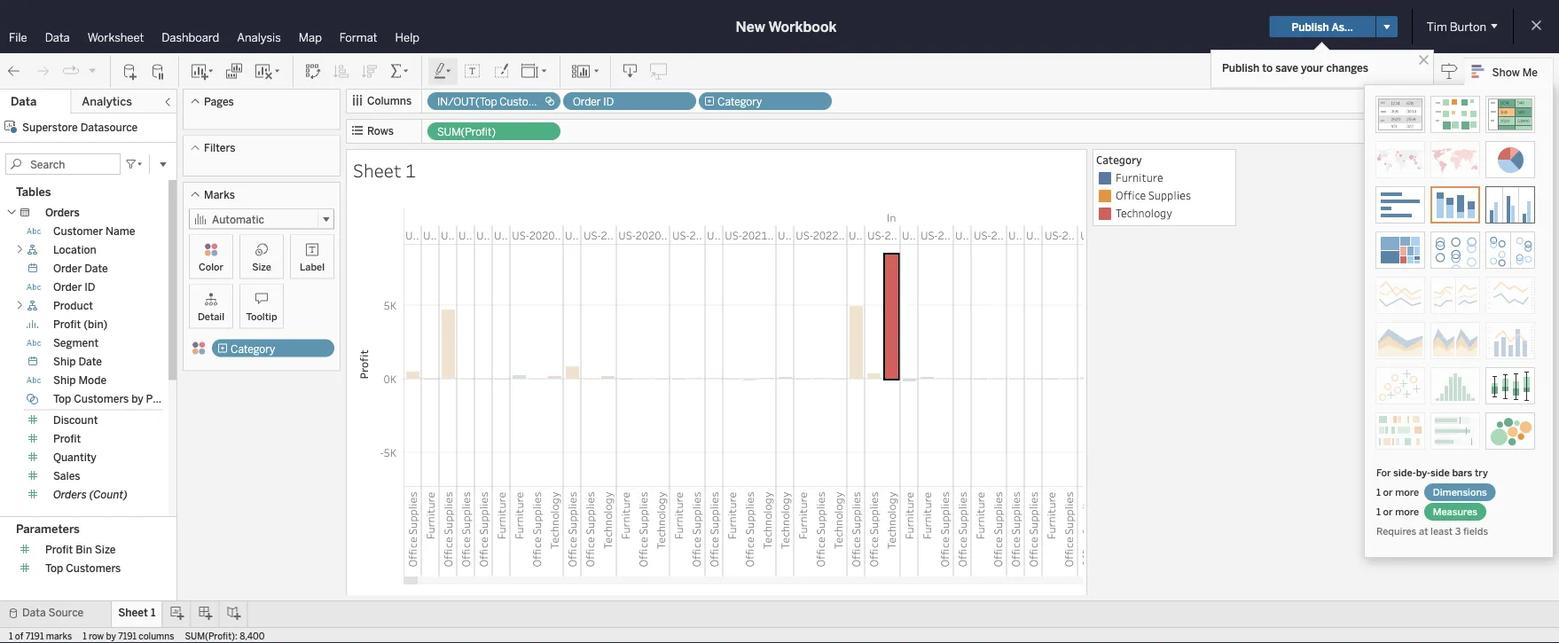 Task type: describe. For each thing, give the bounding box(es) containing it.
profit (bin)
[[53, 318, 108, 331]]

mode
[[78, 374, 107, 387]]

order date
[[53, 262, 108, 275]]

0 vertical spatial recommended image
[[1376, 96, 1426, 133]]

8,400
[[240, 631, 265, 641]]

close image
[[1416, 51, 1433, 68]]

furniture
[[1116, 170, 1164, 185]]

profit)
[[570, 95, 601, 108]]

segment
[[53, 337, 99, 350]]

sum(profit):
[[185, 631, 238, 641]]

worksheet
[[88, 30, 144, 44]]

location
[[53, 244, 96, 256]]

sales
[[53, 470, 80, 483]]

least
[[1431, 525, 1453, 537]]

side
[[1431, 467, 1450, 479]]

1 vertical spatial data
[[11, 94, 37, 109]]

redo image
[[34, 63, 51, 80]]

parameters
[[16, 522, 80, 536]]

requires at least 3 fields
[[1377, 525, 1489, 537]]

by for profit
[[132, 393, 143, 405]]

0 horizontal spatial order id
[[53, 281, 95, 294]]

technology
[[1116, 206, 1173, 220]]

1 down "for"
[[1377, 486, 1381, 498]]

sort descending image
[[361, 63, 379, 80]]

Search text field
[[5, 153, 121, 175]]

workbook
[[769, 18, 837, 35]]

ship for ship date
[[53, 355, 76, 368]]

0 vertical spatial data
[[45, 30, 70, 44]]

top for top customers
[[45, 562, 63, 575]]

0 vertical spatial sheet
[[353, 158, 402, 182]]

top customers by profit
[[53, 393, 174, 405]]

1 left 'row'
[[83, 631, 87, 641]]

columns
[[139, 631, 174, 641]]

1 7191 from the left
[[25, 631, 44, 641]]

1 or more for dimensions
[[1377, 486, 1422, 498]]

side-
[[1394, 467, 1417, 479]]

0 vertical spatial category
[[718, 95, 762, 108]]

0 vertical spatial order id
[[573, 95, 614, 108]]

new worksheet image
[[190, 63, 215, 80]]

as...
[[1332, 20, 1354, 33]]

pause auto updates image
[[150, 63, 168, 80]]

new workbook
[[736, 18, 837, 35]]

1 vertical spatial category
[[1097, 153, 1142, 167]]

datasource
[[80, 121, 138, 134]]

customers for profit
[[74, 393, 129, 405]]

tim
[[1427, 20, 1448, 34]]

changes
[[1327, 61, 1369, 74]]

ship date
[[53, 355, 102, 368]]

0 horizontal spatial id
[[85, 281, 95, 294]]

1 row by 7191 columns
[[83, 631, 174, 641]]

highlight image
[[433, 63, 453, 80]]

1 horizontal spatial size
[[252, 261, 271, 273]]

tables
[[16, 185, 51, 199]]

fields
[[1464, 525, 1489, 537]]

supplies
[[1149, 188, 1191, 203]]

replay animation image
[[87, 65, 98, 76]]

more for dimensions
[[1396, 486, 1420, 498]]

replay animation image
[[62, 62, 80, 80]]

pages
[[204, 95, 234, 108]]

date for order date
[[85, 262, 108, 275]]

show me button
[[1464, 58, 1554, 85]]

bin
[[76, 543, 92, 556]]

format workbook image
[[492, 63, 510, 80]]

in/out(top customers by profit)
[[437, 95, 601, 108]]

show
[[1493, 65, 1520, 78]]

more for measures
[[1396, 506, 1420, 518]]

2 vertical spatial data
[[22, 606, 46, 619]]

people
[[45, 515, 80, 528]]

office supplies
[[1116, 188, 1191, 203]]

show mark labels image
[[464, 63, 482, 80]]

clear sheet image
[[254, 63, 282, 80]]

rows
[[367, 125, 394, 138]]

marks. press enter to open the view data window.. use arrow keys to navigate data visualization elements. image
[[404, 244, 1560, 487]]

2 vertical spatial customers
[[66, 562, 121, 575]]

at
[[1419, 525, 1429, 537]]

(bin)
[[84, 318, 108, 331]]

1 down columns
[[405, 158, 416, 182]]

data source
[[22, 606, 84, 619]]

office supplies option
[[1097, 187, 1233, 205]]

sum(profit)
[[437, 126, 496, 138]]

for side-by-side bars try
[[1377, 467, 1488, 479]]

1 horizontal spatial sheet 1
[[353, 158, 416, 182]]

1 vertical spatial order
[[53, 262, 82, 275]]

show me
[[1493, 65, 1538, 78]]

or for measures
[[1384, 506, 1393, 518]]

of
[[15, 631, 23, 641]]

product
[[53, 299, 93, 312]]

marks
[[46, 631, 72, 641]]

analytics
[[82, 94, 132, 109]]

name
[[106, 225, 135, 238]]

collapse image
[[162, 97, 173, 107]]

undo image
[[5, 63, 23, 80]]

your
[[1301, 61, 1324, 74]]

publish as... button
[[1270, 16, 1376, 37]]

profit bin size
[[45, 543, 116, 556]]

date for ship date
[[78, 355, 102, 368]]

burton
[[1450, 20, 1487, 34]]

columns
[[367, 94, 412, 107]]

map
[[299, 30, 322, 44]]



Task type: vqa. For each thing, say whether or not it's contained in the screenshot.
Publish As... button
yes



Task type: locate. For each thing, give the bounding box(es) containing it.
2 horizontal spatial by
[[556, 95, 568, 108]]

1 or more for measures
[[1377, 506, 1422, 518]]

1 horizontal spatial publish
[[1292, 20, 1330, 33]]

for
[[1377, 467, 1391, 479]]

1 vertical spatial recommended image
[[1431, 186, 1481, 224]]

or
[[1384, 486, 1393, 498], [1384, 506, 1393, 518]]

discount
[[53, 414, 98, 427]]

0 vertical spatial size
[[252, 261, 271, 273]]

1 ship from the top
[[53, 355, 76, 368]]

2 or from the top
[[1384, 506, 1393, 518]]

sheet 1 down "rows"
[[353, 158, 416, 182]]

more up requires on the bottom right of the page
[[1396, 506, 1420, 518]]

new
[[736, 18, 766, 35]]

ship mode
[[53, 374, 107, 387]]

0 vertical spatial date
[[85, 262, 108, 275]]

by-
[[1417, 467, 1431, 479]]

publish left the to
[[1222, 61, 1260, 74]]

or down "for"
[[1384, 486, 1393, 498]]

to use edit in desktop, save the workbook outside of personal space image
[[650, 63, 668, 80]]

1 1 or more from the top
[[1377, 486, 1422, 498]]

0 vertical spatial customers
[[500, 95, 553, 108]]

1 vertical spatial by
[[132, 393, 143, 405]]

top up the discount
[[53, 393, 71, 405]]

publish inside button
[[1292, 20, 1330, 33]]

ship down segment
[[53, 355, 76, 368]]

me
[[1523, 65, 1538, 78]]

0 horizontal spatial sheet
[[118, 606, 148, 619]]

dashboard
[[162, 30, 219, 44]]

0 horizontal spatial sheet 1
[[118, 606, 156, 619]]

1 vertical spatial sheet
[[118, 606, 148, 619]]

more down side-
[[1396, 486, 1420, 498]]

data guide image
[[1441, 62, 1459, 80]]

1 vertical spatial publish
[[1222, 61, 1260, 74]]

0 vertical spatial sheet 1
[[353, 158, 416, 182]]

detail
[[198, 311, 224, 322]]

0 vertical spatial publish
[[1292, 20, 1330, 33]]

0 vertical spatial ship
[[53, 355, 76, 368]]

orders down sales
[[53, 488, 87, 501]]

marks
[[204, 188, 235, 201]]

tooltip
[[246, 311, 277, 322]]

0 vertical spatial top
[[53, 393, 71, 405]]

sheet down "rows"
[[353, 158, 402, 182]]

to
[[1263, 61, 1273, 74]]

1 vertical spatial or
[[1384, 506, 1393, 518]]

category down new
[[718, 95, 762, 108]]

0 horizontal spatial publish
[[1222, 61, 1260, 74]]

order id down show/hide cards icon
[[573, 95, 614, 108]]

date up mode
[[78, 355, 102, 368]]

furniture option
[[1097, 169, 1233, 187]]

order down location
[[53, 262, 82, 275]]

0 vertical spatial or
[[1384, 486, 1393, 498]]

id
[[604, 95, 614, 108], [85, 281, 95, 294]]

sheet up 1 row by 7191 columns
[[118, 606, 148, 619]]

customers down bin
[[66, 562, 121, 575]]

orders (count)
[[53, 488, 128, 501]]

7191 right of
[[25, 631, 44, 641]]

order up product
[[53, 281, 82, 294]]

publish left as... on the right top of page
[[1292, 20, 1330, 33]]

order down show/hide cards icon
[[573, 95, 601, 108]]

1 or more
[[1377, 486, 1422, 498], [1377, 506, 1422, 518]]

customers down mode
[[74, 393, 129, 405]]

1 up columns
[[151, 606, 156, 619]]

2 vertical spatial category
[[231, 342, 275, 355]]

ship
[[53, 355, 76, 368], [53, 374, 76, 387]]

size up tooltip
[[252, 261, 271, 273]]

technology option
[[1097, 205, 1233, 223]]

1 vertical spatial size
[[95, 543, 116, 556]]

recommended image
[[1376, 96, 1426, 133], [1431, 186, 1481, 224]]

1 vertical spatial customers
[[74, 393, 129, 405]]

by for profit)
[[556, 95, 568, 108]]

1 vertical spatial order id
[[53, 281, 95, 294]]

order id up product
[[53, 281, 95, 294]]

by for 7191
[[106, 631, 116, 641]]

1 up requires on the bottom right of the page
[[1377, 506, 1381, 518]]

customer name
[[53, 225, 135, 238]]

totals image
[[389, 63, 411, 80]]

1 vertical spatial 1 or more
[[1377, 506, 1422, 518]]

1 horizontal spatial by
[[132, 393, 143, 405]]

sheet 1
[[353, 158, 416, 182], [118, 606, 156, 619]]

requires
[[1377, 525, 1417, 537]]

2 more from the top
[[1396, 506, 1420, 518]]

label
[[300, 261, 325, 273]]

sheet 1 up 1 row by 7191 columns
[[118, 606, 156, 619]]

duplicate image
[[225, 63, 243, 80]]

1 horizontal spatial recommended image
[[1431, 186, 1481, 224]]

data down undo "icon"
[[11, 94, 37, 109]]

customers
[[500, 95, 553, 108], [74, 393, 129, 405], [66, 562, 121, 575]]

1 horizontal spatial order id
[[573, 95, 614, 108]]

1 more from the top
[[1396, 486, 1420, 498]]

save
[[1276, 61, 1299, 74]]

top for top customers by profit
[[53, 393, 71, 405]]

customers down fit icon
[[500, 95, 553, 108]]

2 1 or more from the top
[[1377, 506, 1422, 518]]

category up furniture
[[1097, 153, 1142, 167]]

orders up customer
[[45, 206, 80, 219]]

3
[[1456, 525, 1461, 537]]

profit for profit
[[53, 432, 81, 445]]

sort ascending image
[[333, 63, 350, 80]]

0 horizontal spatial recommended image
[[1376, 96, 1426, 133]]

(count)
[[89, 488, 128, 501]]

or up requires on the bottom right of the page
[[1384, 506, 1393, 518]]

download image
[[622, 63, 640, 80]]

1 of 7191 marks
[[9, 631, 72, 641]]

0 horizontal spatial by
[[106, 631, 116, 641]]

1 vertical spatial date
[[78, 355, 102, 368]]

0 vertical spatial orders
[[45, 206, 80, 219]]

top
[[53, 393, 71, 405], [45, 562, 63, 575]]

orders for orders
[[45, 206, 80, 219]]

fit image
[[521, 63, 549, 80]]

measures
[[1433, 506, 1478, 518]]

1 vertical spatial ship
[[53, 374, 76, 387]]

0 horizontal spatial size
[[95, 543, 116, 556]]

2 vertical spatial order
[[53, 281, 82, 294]]

1 vertical spatial id
[[85, 281, 95, 294]]

1 vertical spatial orders
[[53, 488, 87, 501]]

publish as...
[[1292, 20, 1354, 33]]

tim burton
[[1427, 20, 1487, 34]]

customers for profit)
[[500, 95, 553, 108]]

source
[[48, 606, 84, 619]]

by
[[556, 95, 568, 108], [132, 393, 143, 405], [106, 631, 116, 641]]

profit for profit bin size
[[45, 543, 73, 556]]

ship for ship mode
[[53, 374, 76, 387]]

1 vertical spatial sheet 1
[[118, 606, 156, 619]]

data up replay animation icon
[[45, 30, 70, 44]]

order id
[[573, 95, 614, 108], [53, 281, 95, 294]]

publish for publish to save your changes
[[1222, 61, 1260, 74]]

profit for profit (bin)
[[53, 318, 81, 331]]

0 horizontal spatial category
[[231, 342, 275, 355]]

profit
[[53, 318, 81, 331], [146, 393, 174, 405], [53, 432, 81, 445], [45, 543, 73, 556]]

id right profit)
[[604, 95, 614, 108]]

sum(profit): 8,400
[[185, 631, 265, 641]]

quantity
[[53, 451, 97, 464]]

0 vertical spatial by
[[556, 95, 568, 108]]

data up 1 of 7191 marks
[[22, 606, 46, 619]]

0 vertical spatial 1 or more
[[1377, 486, 1422, 498]]

1 or from the top
[[1384, 486, 1393, 498]]

2 vertical spatial by
[[106, 631, 116, 641]]

2 ship from the top
[[53, 374, 76, 387]]

1 or more up requires on the bottom right of the page
[[1377, 506, 1422, 518]]

1 vertical spatial more
[[1396, 506, 1420, 518]]

category down tooltip
[[231, 342, 275, 355]]

size right bin
[[95, 543, 116, 556]]

size
[[252, 261, 271, 273], [95, 543, 116, 556]]

7191 left columns
[[118, 631, 137, 641]]

top down 'profit bin size'
[[45, 562, 63, 575]]

top customers
[[45, 562, 121, 575]]

1
[[405, 158, 416, 182], [1377, 486, 1381, 498], [1377, 506, 1381, 518], [151, 606, 156, 619], [9, 631, 13, 641], [83, 631, 87, 641]]

date
[[85, 262, 108, 275], [78, 355, 102, 368]]

1 horizontal spatial 7191
[[118, 631, 137, 641]]

superstore
[[22, 121, 78, 134]]

analysis
[[237, 30, 281, 44]]

format
[[340, 30, 378, 44]]

new data source image
[[122, 63, 139, 80]]

or for dimensions
[[1384, 486, 1393, 498]]

dimensions
[[1433, 486, 1488, 498]]

0 horizontal spatial 7191
[[25, 631, 44, 641]]

publish to save your changes
[[1222, 61, 1369, 74]]

try
[[1475, 467, 1488, 479]]

1 left of
[[9, 631, 13, 641]]

id down 'order date'
[[85, 281, 95, 294]]

1 horizontal spatial id
[[604, 95, 614, 108]]

1 vertical spatial top
[[45, 562, 63, 575]]

1 horizontal spatial sheet
[[353, 158, 402, 182]]

2 horizontal spatial category
[[1097, 153, 1142, 167]]

7191
[[25, 631, 44, 641], [118, 631, 137, 641]]

swap rows and columns image
[[304, 63, 322, 80]]

row
[[89, 631, 104, 641]]

in/out(top
[[437, 95, 497, 108]]

customer
[[53, 225, 103, 238]]

0 vertical spatial order
[[573, 95, 601, 108]]

date down location
[[85, 262, 108, 275]]

publish for publish as...
[[1292, 20, 1330, 33]]

1 or more down side-
[[1377, 486, 1422, 498]]

ship down ship date
[[53, 374, 76, 387]]

help
[[395, 30, 420, 44]]

superstore datasource
[[22, 121, 138, 134]]

bars
[[1453, 467, 1473, 479]]

publish
[[1292, 20, 1330, 33], [1222, 61, 1260, 74]]

0 vertical spatial id
[[604, 95, 614, 108]]

color
[[199, 261, 224, 273]]

file
[[9, 30, 27, 44]]

1 horizontal spatial category
[[718, 95, 762, 108]]

0 vertical spatial more
[[1396, 486, 1420, 498]]

orders for orders (count)
[[53, 488, 87, 501]]

2 7191 from the left
[[118, 631, 137, 641]]

office
[[1116, 188, 1146, 203]]

filters
[[204, 142, 235, 154]]

show/hide cards image
[[571, 63, 600, 80]]



